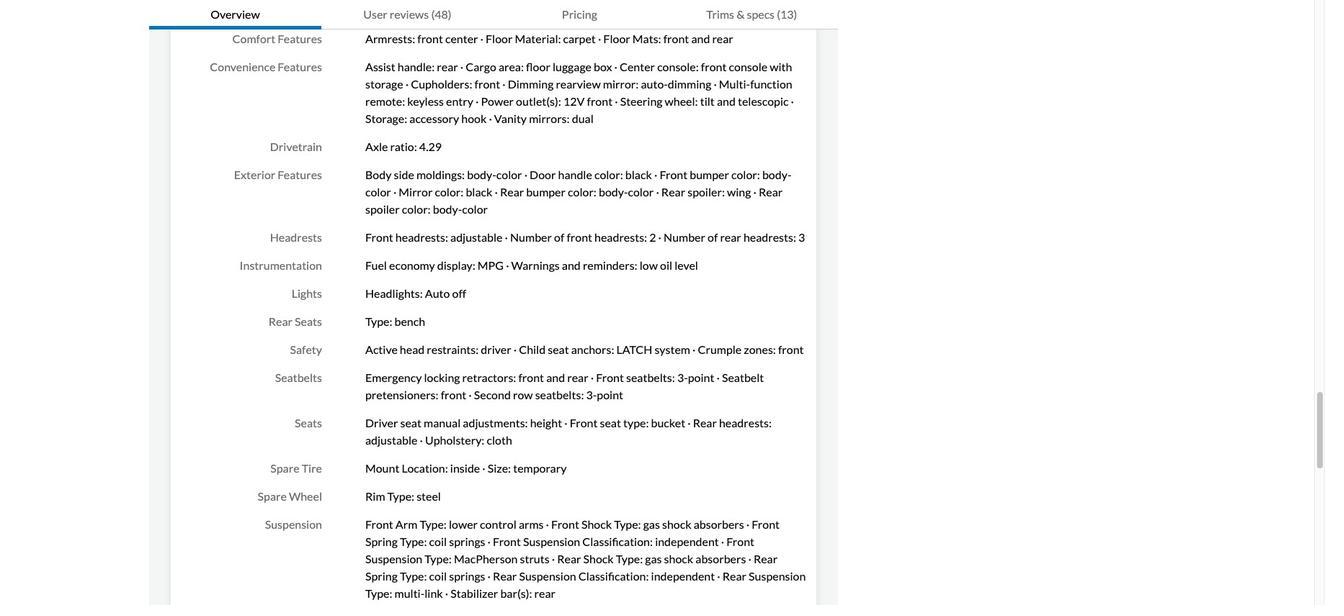 Task type: vqa. For each thing, say whether or not it's contained in the screenshot.
the Mount Location: inside · Size: temporary on the bottom
yes



Task type: locate. For each thing, give the bounding box(es) containing it.
rear seats
[[269, 315, 322, 329]]

point down crumple
[[688, 371, 714, 385]]

2 number from the left
[[664, 231, 705, 244]]

pretensioners:
[[365, 388, 438, 402]]

handle
[[558, 168, 592, 182]]

brake up the specs
[[758, 0, 786, 0]]

1 horizontal spatial number
[[664, 231, 705, 244]]

0 horizontal spatial seat
[[400, 416, 421, 430]]

2 coil from the top
[[429, 570, 447, 584]]

seat
[[548, 343, 569, 357], [400, 416, 421, 430], [600, 416, 621, 430]]

drum
[[504, 4, 531, 17]]

headrests: inside driver seat manual adjustments: height · front seat type: bucket · rear headrests: adjustable · upholstery: cloth
[[719, 416, 772, 430]]

center
[[620, 60, 655, 73]]

springs
[[449, 535, 485, 549], [449, 570, 485, 584]]

cargo
[[466, 60, 496, 73]]

cloth
[[487, 434, 512, 447]]

1 vertical spatial point
[[597, 388, 623, 402]]

ratio:
[[390, 140, 417, 153]]

storage
[[365, 77, 403, 91]]

adjustable up mpg
[[450, 231, 503, 244]]

features for convenience features
[[278, 60, 322, 73]]

fuel economy display: mpg · warnings and reminders: low oil level
[[365, 259, 698, 272]]

0 horizontal spatial floor
[[486, 32, 513, 45]]

0 horizontal spatial diameter:
[[365, 4, 414, 17]]

7.9
[[416, 4, 432, 17]]

0 horizontal spatial brakes:
[[466, 4, 502, 17]]

2 vertical spatial features
[[278, 168, 322, 182]]

1 horizontal spatial of
[[708, 231, 718, 244]]

type: bench
[[365, 315, 425, 329]]

0 vertical spatial bumper
[[690, 168, 729, 182]]

bumper down door at the top left of the page
[[526, 185, 566, 199]]

black
[[625, 168, 652, 182], [466, 185, 492, 199]]

1 vertical spatial black
[[466, 185, 492, 199]]

seat right "child"
[[548, 343, 569, 357]]

1 seats from the top
[[295, 315, 322, 329]]

diameter: up drum
[[501, 0, 550, 0]]

1 vertical spatial brakes:
[[466, 4, 502, 17]]

console
[[729, 60, 767, 73]]

seatbelts: down "latch" on the bottom
[[626, 371, 675, 385]]

springs down lower
[[449, 535, 485, 549]]

seats up tire
[[295, 416, 322, 430]]

auto-
[[641, 77, 668, 91]]

0 vertical spatial spring
[[365, 535, 398, 549]]

1 horizontal spatial brakes:
[[612, 0, 649, 0]]

rear up "cupholders:"
[[437, 60, 458, 73]]

seat right driver
[[400, 416, 421, 430]]

number up 'level'
[[664, 231, 705, 244]]

door
[[530, 168, 556, 182]]

front up 'row'
[[518, 371, 544, 385]]

1 of from the left
[[554, 231, 564, 244]]

0 vertical spatial 3-
[[677, 371, 688, 385]]

shock right arms
[[581, 518, 612, 532]]

restraints:
[[427, 343, 479, 357]]

1 vertical spatial diameter:
[[365, 4, 414, 17]]

tab list containing overview
[[149, 0, 838, 30]]

floor up area:
[[486, 32, 513, 45]]

3- down system on the bottom of the page
[[677, 371, 688, 385]]

tilt
[[700, 94, 715, 108]]

0 vertical spatial seats
[[295, 315, 322, 329]]

black right mirror
[[466, 185, 492, 199]]

black right 'handle'
[[625, 168, 652, 182]]

anchors:
[[571, 343, 614, 357]]

of up warnings
[[554, 231, 564, 244]]

rear inside emergency locking retractors: front and rear · front seatbelts: 3-point · seatbelt pretensioners: front · second row seatbelts: 3-point
[[567, 371, 588, 385]]

bumper up spoiler:
[[690, 168, 729, 182]]

rear down active head restraints: driver · child seat anchors: latch system · crumple zones: front
[[567, 371, 588, 385]]

0 horizontal spatial brake
[[471, 0, 499, 0]]

3- up driver seat manual adjustments: height · front seat type: bucket · rear headrests: adjustable · upholstery: cloth
[[586, 388, 597, 402]]

spare wheel
[[258, 490, 322, 504]]

function
[[750, 77, 792, 91]]

1 horizontal spatial brake
[[758, 0, 786, 0]]

tab list
[[149, 0, 838, 30]]

instrumentation
[[240, 259, 322, 272]]

rear down trims
[[712, 32, 733, 45]]

0 vertical spatial coil
[[429, 535, 447, 549]]

color: up wing
[[731, 168, 760, 182]]

level
[[675, 259, 698, 272]]

brakes: left drum
[[466, 4, 502, 17]]

adjustable down driver
[[365, 434, 418, 447]]

child
[[519, 343, 546, 357]]

of
[[554, 231, 564, 244], [708, 231, 718, 244]]

1 vertical spatial 3-
[[586, 388, 597, 402]]

1 horizontal spatial adjustable
[[450, 231, 503, 244]]

and down front headrests: adjustable · number of front headrests: 2 · number of rear headrests: 3
[[562, 259, 581, 272]]

2 spring from the top
[[365, 570, 398, 584]]

economy
[[389, 259, 435, 272]]

0 vertical spatial point
[[688, 371, 714, 385]]

1 vertical spatial bumper
[[526, 185, 566, 199]]

1 vertical spatial classification:
[[578, 570, 649, 584]]

0 horizontal spatial adjustable
[[365, 434, 418, 447]]

user reviews (48) tab
[[321, 0, 493, 30]]

1 vertical spatial seatbelts:
[[535, 388, 584, 402]]

macpherson
[[454, 553, 518, 566]]

features down drivetrain
[[278, 168, 322, 182]]

rear
[[732, 0, 756, 0], [440, 4, 464, 17], [500, 185, 524, 199], [661, 185, 685, 199], [759, 185, 783, 199], [269, 315, 293, 329], [693, 416, 717, 430], [557, 553, 581, 566], [754, 553, 778, 566], [493, 570, 517, 584], [722, 570, 746, 584]]

seat left the type:
[[600, 416, 621, 430]]

0 vertical spatial shock
[[662, 518, 691, 532]]

material:
[[515, 32, 561, 45]]

coil up link
[[429, 570, 447, 584]]

0 vertical spatial features
[[278, 32, 322, 45]]

color: down 'handle'
[[568, 185, 597, 199]]

front arm type: lower control arms · front shock type: gas shock absorbers · front spring type: coil springs · front suspension classification: independent · front suspension type: macpherson struts · rear shock type: gas shock absorbers · rear spring type: coil springs · rear suspension classification: independent · rear suspension type: multi-link · stabilizer bar(s): rear
[[365, 518, 806, 601]]

0 horizontal spatial of
[[554, 231, 564, 244]]

handle:
[[398, 60, 435, 73]]

2 floor from the left
[[603, 32, 630, 45]]

1 horizontal spatial seatbelts:
[[626, 371, 675, 385]]

0 horizontal spatial number
[[510, 231, 552, 244]]

color:
[[594, 168, 623, 182], [731, 168, 760, 182], [435, 185, 464, 199], [568, 185, 597, 199], [402, 202, 431, 216]]

0 vertical spatial black
[[625, 168, 652, 182]]

rear right bar(s):
[[534, 587, 555, 601]]

multi-
[[719, 77, 750, 91]]

0 horizontal spatial 3-
[[586, 388, 597, 402]]

system
[[654, 343, 690, 357]]

row
[[513, 388, 533, 402]]

color left door at the top left of the page
[[496, 168, 522, 182]]

spare left wheel
[[258, 490, 287, 504]]

(13)
[[777, 7, 797, 21]]

entry
[[446, 94, 473, 108]]

features up convenience features
[[278, 32, 322, 45]]

3-
[[677, 371, 688, 385], [586, 388, 597, 402]]

seats down lights
[[295, 315, 322, 329]]

1 brake from the left
[[471, 0, 499, 0]]

front inside body side moldings: body-color · door handle color: black · front bumper color: body- color · mirror color: black · rear bumper color: body-color · rear spoiler: wing · rear spoiler color: body-color
[[660, 168, 687, 182]]

front down cargo
[[475, 77, 500, 91]]

·
[[435, 0, 438, 0], [577, 0, 580, 0], [726, 0, 729, 0], [434, 4, 437, 17], [480, 32, 483, 45], [598, 32, 601, 45], [460, 60, 463, 73], [614, 60, 617, 73], [405, 77, 409, 91], [502, 77, 506, 91], [714, 77, 717, 91], [476, 94, 479, 108], [615, 94, 618, 108], [791, 94, 794, 108], [489, 112, 492, 125], [524, 168, 527, 182], [654, 168, 657, 182], [393, 185, 396, 199], [495, 185, 498, 199], [656, 185, 659, 199], [753, 185, 756, 199], [505, 231, 508, 244], [658, 231, 661, 244], [506, 259, 509, 272], [514, 343, 517, 357], [692, 343, 696, 357], [591, 371, 594, 385], [717, 371, 720, 385], [469, 388, 472, 402], [564, 416, 567, 430], [687, 416, 691, 430], [420, 434, 423, 447], [482, 462, 485, 476], [546, 518, 549, 532], [746, 518, 749, 532], [488, 535, 491, 549], [721, 535, 724, 549], [552, 553, 555, 566], [748, 553, 751, 566], [488, 570, 491, 584], [717, 570, 720, 584], [445, 587, 448, 601]]

0 horizontal spatial seatbelts:
[[535, 388, 584, 402]]

front inside emergency locking retractors: front and rear · front seatbelts: 3-point · seatbelt pretensioners: front · second row seatbelts: 3-point
[[596, 371, 624, 385]]

and inside emergency locking retractors: front and rear · front seatbelts: 3-point · seatbelt pretensioners: front · second row seatbelts: 3-point
[[546, 371, 565, 385]]

head
[[400, 343, 425, 357]]

steel
[[417, 490, 441, 504]]

luggage
[[553, 60, 592, 73]]

0 vertical spatial gas
[[643, 518, 660, 532]]

1 horizontal spatial floor
[[603, 32, 630, 45]]

1 features from the top
[[278, 32, 322, 45]]

brakes: up mats:
[[612, 0, 649, 0]]

front
[[440, 0, 468, 0], [582, 0, 610, 0], [660, 168, 687, 182], [365, 231, 393, 244], [596, 371, 624, 385], [570, 416, 598, 430], [365, 518, 393, 532], [551, 518, 579, 532], [752, 518, 780, 532], [493, 535, 521, 549], [726, 535, 754, 549]]

emergency locking retractors: front and rear · front seatbelts: 3-point · seatbelt pretensioners: front · second row seatbelts: 3-point
[[365, 371, 764, 402]]

4-
[[392, 0, 403, 0]]

seatbelts: up height
[[535, 388, 584, 402]]

type:
[[365, 315, 392, 329], [387, 490, 414, 504], [420, 518, 447, 532], [614, 518, 641, 532], [400, 535, 427, 549], [425, 553, 452, 566], [616, 553, 643, 566], [400, 570, 427, 584], [365, 587, 392, 601]]

armrests:
[[365, 32, 415, 45]]

reviews
[[390, 7, 429, 21]]

0 vertical spatial diameter:
[[501, 0, 550, 0]]

2 features from the top
[[278, 60, 322, 73]]

safety
[[290, 343, 322, 357]]

spare
[[270, 462, 299, 476], [258, 490, 287, 504]]

bucket
[[651, 416, 685, 430]]

adjustable inside driver seat manual adjustments: height · front seat type: bucket · rear headrests: adjustable · upholstery: cloth
[[365, 434, 418, 447]]

1 vertical spatial spare
[[258, 490, 287, 504]]

1 vertical spatial seats
[[295, 416, 322, 430]]

1 springs from the top
[[449, 535, 485, 549]]

rear inside driver seat manual adjustments: height · front seat type: bucket · rear headrests: adjustable · upholstery: cloth
[[693, 416, 717, 430]]

exterior features
[[234, 168, 322, 182]]

diameter: down 4-
[[365, 4, 414, 17]]

point up the type:
[[597, 388, 623, 402]]

spare tire
[[270, 462, 322, 476]]

abs:
[[365, 0, 390, 0]]

spare left tire
[[270, 462, 299, 476]]

color down body
[[365, 185, 391, 199]]

temporary
[[513, 462, 567, 476]]

1 vertical spatial spring
[[365, 570, 398, 584]]

and right tilt on the right of the page
[[717, 94, 736, 108]]

spare for spare wheel
[[258, 490, 287, 504]]

latch
[[616, 343, 652, 357]]

features down comfort features on the top left of the page
[[278, 60, 322, 73]]

headrests:
[[395, 231, 448, 244], [594, 231, 647, 244], [743, 231, 796, 244], [719, 416, 772, 430]]

shock right struts
[[583, 553, 614, 566]]

brake up center
[[471, 0, 499, 0]]

of down spoiler:
[[708, 231, 718, 244]]

diameter:
[[501, 0, 550, 0], [365, 4, 414, 17]]

1 horizontal spatial point
[[688, 371, 714, 385]]

2 horizontal spatial seat
[[600, 416, 621, 430]]

1 vertical spatial coil
[[429, 570, 447, 584]]

1 vertical spatial features
[[278, 60, 322, 73]]

0 vertical spatial classification:
[[582, 535, 653, 549]]

features
[[278, 32, 322, 45], [278, 60, 322, 73], [278, 168, 322, 182]]

spring up the multi- on the left bottom of page
[[365, 570, 398, 584]]

driver
[[365, 416, 398, 430]]

size:
[[488, 462, 511, 476]]

storage:
[[365, 112, 407, 125]]

1 horizontal spatial seat
[[548, 343, 569, 357]]

front right zones:
[[778, 343, 804, 357]]

spring down arm
[[365, 535, 398, 549]]

headrests: up 'economy'
[[395, 231, 448, 244]]

fuel
[[365, 259, 387, 272]]

and down active head restraints: driver · child seat anchors: latch system · crumple zones: front
[[546, 371, 565, 385]]

seatbelts
[[275, 371, 322, 385]]

suspension
[[265, 518, 322, 532], [523, 535, 580, 549], [365, 553, 422, 566], [519, 570, 576, 584], [749, 570, 806, 584]]

springs up stabilizer
[[449, 570, 485, 584]]

front up 'multi-'
[[701, 60, 727, 73]]

low
[[640, 259, 658, 272]]

1 number from the left
[[510, 231, 552, 244]]

1 vertical spatial springs
[[449, 570, 485, 584]]

2 of from the left
[[708, 231, 718, 244]]

headrests: left 3
[[743, 231, 796, 244]]

3 features from the top
[[278, 168, 322, 182]]

0 vertical spatial spare
[[270, 462, 299, 476]]

point
[[688, 371, 714, 385], [597, 388, 623, 402]]

0 horizontal spatial bumper
[[526, 185, 566, 199]]

box
[[594, 60, 612, 73]]

area:
[[499, 60, 524, 73]]

crumple
[[698, 343, 742, 357]]

oil
[[660, 259, 672, 272]]

1 vertical spatial adjustable
[[365, 434, 418, 447]]

coil down the steel
[[429, 535, 447, 549]]

headrests: down seatbelt
[[719, 416, 772, 430]]

floor left mats:
[[603, 32, 630, 45]]

0 vertical spatial springs
[[449, 535, 485, 549]]

number up fuel economy display: mpg · warnings and reminders: low oil level
[[510, 231, 552, 244]]



Task type: describe. For each thing, give the bounding box(es) containing it.
0 vertical spatial shock
[[581, 518, 612, 532]]

2
[[649, 231, 656, 244]]

0 horizontal spatial black
[[466, 185, 492, 199]]

cupholders:
[[411, 77, 472, 91]]

exterior
[[234, 168, 275, 182]]

rear inside assist handle: rear · cargo area: floor luggage box · center console: front console with storage · cupholders: front · dimming rearview mirror: auto-dimming · multi-function remote: keyless entry · power outlet(s): 12v front · steering wheel: tilt and telescopic · storage: accessory hook · vanity mirrors: dual
[[437, 60, 458, 73]]

0 vertical spatial brakes:
[[612, 0, 649, 0]]

armrests: front center · floor material: carpet · floor mats: front and rear
[[365, 32, 733, 45]]

display:
[[437, 259, 475, 272]]

front down (48)
[[417, 32, 443, 45]]

2 springs from the top
[[449, 570, 485, 584]]

multi-
[[394, 587, 425, 601]]

color: down mirror
[[402, 202, 431, 216]]

front up console:
[[663, 32, 689, 45]]

front up reminders:
[[567, 231, 592, 244]]

steering
[[620, 94, 662, 108]]

second
[[474, 388, 511, 402]]

and inside assist handle: rear · cargo area: floor luggage box · center console: front console with storage · cupholders: front · dimming rearview mirror: auto-dimming · multi-function remote: keyless entry · power outlet(s): 12v front · steering wheel: tilt and telescopic · storage: accessory hook · vanity mirrors: dual
[[717, 94, 736, 108]]

driver seat manual adjustments: height · front seat type: bucket · rear headrests: adjustable · upholstery: cloth
[[365, 416, 772, 447]]

wing
[[727, 185, 751, 199]]

center
[[445, 32, 478, 45]]

user reviews (48)
[[363, 7, 451, 21]]

&
[[736, 7, 745, 21]]

color: down moldings:
[[435, 185, 464, 199]]

stabilizer
[[451, 587, 498, 601]]

headlights:
[[365, 287, 423, 300]]

link
[[425, 587, 443, 601]]

trims
[[706, 7, 734, 21]]

type:
[[623, 416, 649, 430]]

1 vertical spatial shock
[[583, 553, 614, 566]]

with
[[770, 60, 792, 73]]

pricing tab
[[493, 0, 666, 30]]

outlet(s):
[[516, 94, 561, 108]]

locking
[[424, 371, 460, 385]]

body
[[365, 168, 392, 182]]

front up dual
[[587, 94, 613, 108]]

0 vertical spatial seatbelts:
[[626, 371, 675, 385]]

specs
[[747, 7, 775, 21]]

color: right 'handle'
[[594, 168, 623, 182]]

location:
[[402, 462, 448, 476]]

overview tab
[[149, 0, 321, 30]]

front headrests: adjustable · number of front headrests: 2 · number of rear headrests: 3
[[365, 231, 805, 244]]

retractors:
[[462, 371, 516, 385]]

drivetrain
[[270, 140, 322, 153]]

vanity
[[494, 112, 527, 125]]

1 horizontal spatial 3-
[[677, 371, 688, 385]]

1 horizontal spatial diameter:
[[501, 0, 550, 0]]

1 spring from the top
[[365, 535, 398, 549]]

and down trims
[[691, 32, 710, 45]]

moldings:
[[416, 168, 465, 182]]

axle
[[365, 140, 388, 153]]

body side moldings: body-color · door handle color: black · front bumper color: body- color · mirror color: black · rear bumper color: body-color · rear spoiler: wing · rear spoiler color: body-color
[[365, 168, 791, 216]]

control
[[480, 518, 516, 532]]

mount location: inside · size: temporary
[[365, 462, 567, 476]]

console:
[[657, 60, 699, 73]]

wheel
[[289, 490, 322, 504]]

dimming
[[668, 77, 711, 91]]

convenience
[[210, 60, 275, 73]]

arm
[[395, 518, 417, 532]]

lights
[[292, 287, 322, 300]]

arms
[[519, 518, 544, 532]]

bar(s):
[[500, 587, 532, 601]]

abs: 4-wheel · front brake diameter: 10.3 · front brakes: ventilated disc · rear brake diameter: 7.9 · rear brakes: drum
[[365, 0, 786, 17]]

power
[[481, 94, 514, 108]]

rear down wing
[[720, 231, 741, 244]]

dual
[[572, 112, 594, 125]]

warnings
[[511, 259, 560, 272]]

1 floor from the left
[[486, 32, 513, 45]]

0 horizontal spatial point
[[597, 388, 623, 402]]

0 vertical spatial independent
[[655, 535, 719, 549]]

assist handle: rear · cargo area: floor luggage box · center console: front console with storage · cupholders: front · dimming rearview mirror: auto-dimming · multi-function remote: keyless entry · power outlet(s): 12v front · steering wheel: tilt and telescopic · storage: accessory hook · vanity mirrors: dual
[[365, 60, 794, 125]]

spare for spare tire
[[270, 462, 299, 476]]

rearview
[[556, 77, 601, 91]]

12v
[[563, 94, 585, 108]]

adjustments:
[[463, 416, 528, 430]]

dimming
[[508, 77, 554, 91]]

1 coil from the top
[[429, 535, 447, 549]]

mats:
[[632, 32, 661, 45]]

trims & specs (13) tab
[[666, 0, 838, 30]]

1 vertical spatial shock
[[664, 553, 693, 566]]

headrests
[[270, 231, 322, 244]]

remote:
[[365, 94, 405, 108]]

0 vertical spatial adjustable
[[450, 231, 503, 244]]

trims & specs (13)
[[706, 7, 797, 21]]

1 vertical spatial gas
[[645, 553, 662, 566]]

4.29
[[419, 140, 442, 153]]

keyless
[[407, 94, 444, 108]]

manual
[[424, 416, 461, 430]]

height
[[530, 416, 562, 430]]

features for exterior features
[[278, 168, 322, 182]]

mirrors:
[[529, 112, 570, 125]]

1 horizontal spatial black
[[625, 168, 652, 182]]

color up 2
[[628, 185, 654, 199]]

side
[[394, 168, 414, 182]]

front down locking
[[441, 388, 466, 402]]

accessory
[[409, 112, 459, 125]]

front inside driver seat manual adjustments: height · front seat type: bucket · rear headrests: adjustable · upholstery: cloth
[[570, 416, 598, 430]]

mirror:
[[603, 77, 639, 91]]

comfort features
[[232, 32, 322, 45]]

features for comfort features
[[278, 32, 322, 45]]

comfort
[[232, 32, 275, 45]]

(48)
[[431, 7, 451, 21]]

1 vertical spatial absorbers
[[696, 553, 746, 566]]

struts
[[520, 553, 550, 566]]

rear inside front arm type: lower control arms · front shock type: gas shock absorbers · front spring type: coil springs · front suspension classification: independent · front suspension type: macpherson struts · rear shock type: gas shock absorbers · rear spring type: coil springs · rear suspension classification: independent · rear suspension type: multi-link · stabilizer bar(s): rear
[[534, 587, 555, 601]]

headrests: up reminders:
[[594, 231, 647, 244]]

1 vertical spatial independent
[[651, 570, 715, 584]]

telescopic
[[738, 94, 789, 108]]

tire
[[302, 462, 322, 476]]

color down moldings:
[[462, 202, 488, 216]]

2 seats from the top
[[295, 416, 322, 430]]

inside
[[450, 462, 480, 476]]

convenience features
[[210, 60, 322, 73]]

spoiler:
[[687, 185, 725, 199]]

0 vertical spatial absorbers
[[694, 518, 744, 532]]

2 brake from the left
[[758, 0, 786, 0]]

1 horizontal spatial bumper
[[690, 168, 729, 182]]

mount
[[365, 462, 399, 476]]

upholstery:
[[425, 434, 484, 447]]

rim
[[365, 490, 385, 504]]

assist
[[365, 60, 395, 73]]

ventilated
[[651, 0, 702, 0]]



